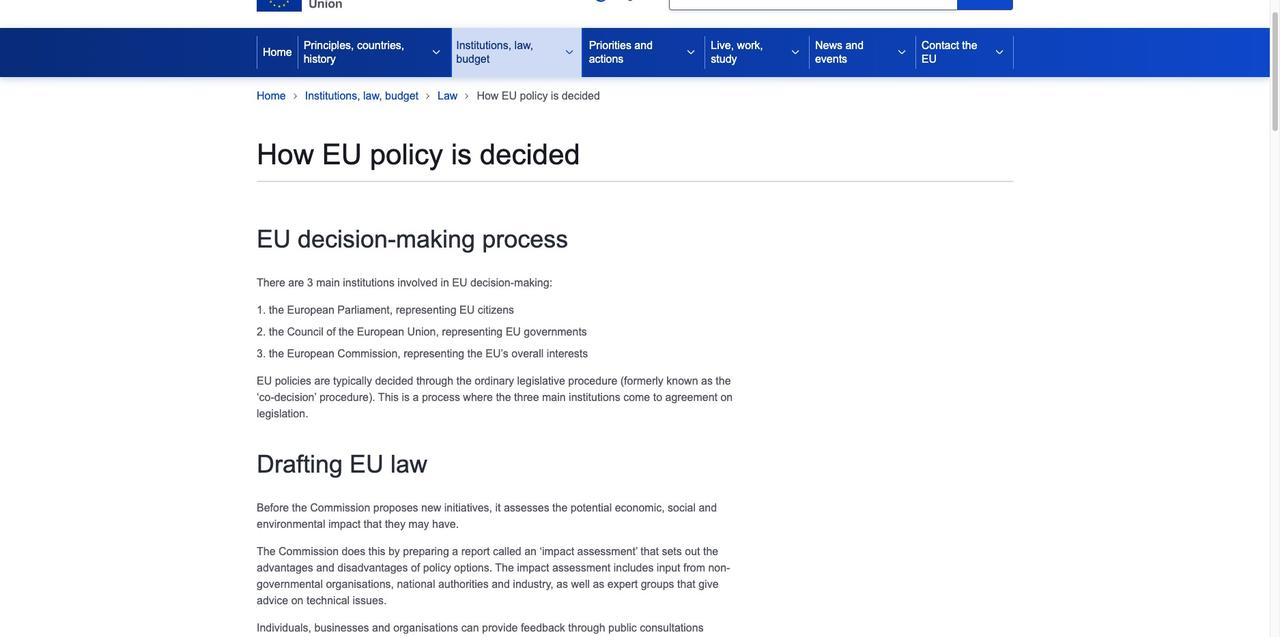 Task type: locate. For each thing, give the bounding box(es) containing it.
assessment'
[[577, 546, 638, 558]]

0 horizontal spatial institutions, law, budget link
[[305, 88, 419, 104]]

technical
[[307, 595, 350, 607]]

includes
[[614, 562, 654, 574]]

are
[[288, 277, 304, 289], [314, 375, 330, 387]]

0 vertical spatial the european
[[269, 304, 335, 316]]

xs image left "actions"
[[564, 47, 575, 58]]

0 vertical spatial decided
[[562, 90, 600, 102]]

0 horizontal spatial budget
[[385, 90, 419, 102]]

1 vertical spatial impact
[[517, 562, 549, 574]]

2 horizontal spatial as
[[701, 375, 713, 387]]

impact
[[328, 519, 361, 530], [517, 562, 549, 574]]

1 the european from the top
[[269, 304, 335, 316]]

1 horizontal spatial the
[[495, 562, 514, 574]]

by
[[389, 546, 400, 558]]

1 horizontal spatial impact
[[517, 562, 549, 574]]

eu inside the eu policies are typically decided through the ordinary legislative procedure (formerly known as the 'co-decision' procedure). this is a process where the three main institutions come to agreement on legislation.
[[257, 375, 272, 387]]

0 vertical spatial on
[[721, 392, 733, 403]]

live,
[[711, 40, 734, 51]]

0 horizontal spatial institutions,
[[305, 90, 360, 102]]

main down legislative
[[542, 392, 566, 403]]

1 vertical spatial institutions, law, budget
[[305, 90, 419, 102]]

0 vertical spatial institutions, law, budget link
[[451, 28, 556, 77]]

the right contact
[[962, 40, 978, 51]]

making
[[396, 225, 475, 253]]

1 vertical spatial commission
[[279, 546, 339, 558]]

there are 3 main institutions involved in eu decision-making:
[[257, 277, 553, 289]]

xs image left contact
[[896, 47, 907, 58]]

institutions, law, budget
[[456, 40, 533, 65], [305, 90, 419, 102]]

2 xs image from the left
[[994, 47, 1005, 58]]

this
[[368, 546, 385, 558]]

on inside the commission does this by preparing a report called an 'impact assessment' that sets out the advantages and disadvantages of policy options. the impact assessment includes input from non- governmental organisations, national authorities and industry, as well as expert groups that give advice on technical issues.
[[291, 595, 304, 607]]

budget inside institutions, law, budget
[[456, 53, 490, 65]]

the down 'ordinary'
[[496, 392, 511, 403]]

0 vertical spatial main
[[316, 277, 340, 289]]

1 xs image from the left
[[686, 47, 697, 58]]

as
[[701, 375, 713, 387], [557, 579, 568, 590], [593, 579, 605, 590]]

2 the european from the top
[[269, 348, 335, 360]]

0 horizontal spatial on
[[291, 595, 304, 607]]

xs image for and
[[896, 47, 907, 58]]

feedback
[[521, 623, 565, 634]]

that inside the before the commission proposes new initiatives, it assesses the potential economic, social and environmental impact that they may have.
[[364, 519, 382, 530]]

on down governmental
[[291, 595, 304, 607]]

0 vertical spatial budget
[[456, 53, 490, 65]]

0 horizontal spatial of
[[327, 326, 336, 338]]

0 vertical spatial impact
[[328, 519, 361, 530]]

xs image up 2xs image
[[431, 47, 442, 58]]

0 horizontal spatial is
[[402, 392, 410, 403]]

1 vertical spatial home
[[257, 90, 286, 102]]

out
[[685, 546, 700, 558]]

1 vertical spatial through
[[568, 623, 605, 634]]

well
[[571, 579, 590, 590]]

institutions, law, budget link
[[451, 28, 556, 77], [305, 88, 419, 104]]

the
[[257, 546, 276, 558], [495, 562, 514, 574]]

representing for the
[[404, 348, 464, 360]]

2 vertical spatial that
[[677, 579, 696, 590]]

'co-
[[257, 392, 274, 403]]

are right policies
[[314, 375, 330, 387]]

1 horizontal spatial of
[[411, 562, 420, 574]]

are left 3
[[288, 277, 304, 289]]

representing down the council of the european union, representing eu governments
[[404, 348, 464, 360]]

decided
[[562, 90, 600, 102], [480, 139, 580, 171], [375, 375, 413, 387]]

on
[[721, 392, 733, 403], [291, 595, 304, 607]]

2xs image
[[291, 92, 300, 100], [463, 92, 471, 100]]

institutions up parliament,
[[343, 277, 395, 289]]

through up a
[[416, 375, 454, 387]]

1 vertical spatial institutions
[[569, 392, 621, 403]]

3 xs image from the left
[[790, 47, 801, 58]]

the european parliament, representing eu citizens
[[269, 304, 514, 316]]

1 vertical spatial budget
[[385, 90, 419, 102]]

the right out
[[703, 546, 719, 558]]

authorities
[[438, 579, 489, 590]]

potential
[[571, 502, 612, 514]]

1 horizontal spatial are
[[314, 375, 330, 387]]

1 xs image from the left
[[431, 47, 442, 58]]

commission up advantages at the left bottom
[[279, 546, 339, 558]]

institutions, for institutions, law, budget link to the right
[[456, 40, 512, 51]]

organisations,
[[326, 579, 394, 590]]

0 vertical spatial that
[[364, 519, 382, 530]]

the european down the council
[[269, 348, 335, 360]]

institutions, law, budget down the principles, countries, history link
[[305, 90, 419, 102]]

that
[[364, 519, 382, 530], [641, 546, 659, 558], [677, 579, 696, 590]]

0 horizontal spatial law,
[[363, 90, 382, 102]]

1 horizontal spatial institutions,
[[456, 40, 512, 51]]

as inside the eu policies are typically decided through the ordinary legislative procedure (formerly known as the 'co-decision' procedure). this is a process where the three main institutions come to agreement on legislation.
[[701, 375, 713, 387]]

of right the council
[[327, 326, 336, 338]]

0 horizontal spatial as
[[557, 579, 568, 590]]

0 horizontal spatial 2xs image
[[291, 92, 300, 100]]

1 horizontal spatial as
[[593, 579, 605, 590]]

the european up the council
[[269, 304, 335, 316]]

budget left 2xs image
[[385, 90, 419, 102]]

impact up does
[[328, 519, 361, 530]]

1 horizontal spatial xs image
[[994, 47, 1005, 58]]

1 horizontal spatial how
[[477, 90, 499, 102]]

disadvantages
[[338, 562, 408, 574]]

law, for institutions, law, budget link to the right
[[515, 40, 533, 51]]

1 horizontal spatial that
[[641, 546, 659, 558]]

and right 'social'
[[699, 502, 717, 514]]

0 horizontal spatial impact
[[328, 519, 361, 530]]

1 horizontal spatial budget
[[456, 53, 490, 65]]

of up national
[[411, 562, 420, 574]]

the council
[[269, 326, 324, 338]]

the up advantages at the left bottom
[[257, 546, 276, 558]]

1 vertical spatial are
[[314, 375, 330, 387]]

on right agreement
[[721, 392, 733, 403]]

0 vertical spatial law,
[[515, 40, 533, 51]]

individuals, businesses and organisations can provide feedback through public consultations
[[257, 623, 704, 638]]

1 vertical spatial law,
[[363, 90, 382, 102]]

2 vertical spatial policy
[[423, 562, 451, 574]]

4 xs image from the left
[[896, 47, 907, 58]]

2 vertical spatial representing
[[404, 348, 464, 360]]

xs image
[[431, 47, 442, 58], [564, 47, 575, 58], [790, 47, 801, 58], [896, 47, 907, 58]]

0 horizontal spatial institutions
[[343, 277, 395, 289]]

decided inside the eu policies are typically decided through the ordinary legislative procedure (formerly known as the 'co-decision' procedure). this is a process where the three main institutions come to agreement on legislation.
[[375, 375, 413, 387]]

before the commission proposes new initiatives, it assesses the potential economic, social and environmental impact that they may have.
[[257, 502, 717, 530]]

0 horizontal spatial institutions, law, budget
[[305, 90, 419, 102]]

commission,
[[338, 348, 401, 360]]

as left well
[[557, 579, 568, 590]]

and down issues.
[[372, 623, 390, 634]]

and right priorities
[[635, 40, 653, 51]]

(formerly
[[621, 375, 664, 387]]

institutions, law, budget up law
[[456, 40, 533, 65]]

representing up the council of the european union, representing eu governments
[[396, 304, 457, 316]]

0 vertical spatial commission
[[310, 502, 370, 514]]

this
[[378, 392, 399, 403]]

institutions, down history
[[305, 90, 360, 102]]

1 vertical spatial of
[[411, 562, 420, 574]]

principles,
[[304, 40, 354, 51]]

typically
[[333, 375, 372, 387]]

0 horizontal spatial how
[[257, 139, 314, 171]]

0 horizontal spatial main
[[316, 277, 340, 289]]

law, inside institutions, law, budget
[[515, 40, 533, 51]]

2 xs image from the left
[[564, 47, 575, 58]]

xs image left news
[[790, 47, 801, 58]]

initiatives,
[[444, 502, 492, 514]]

the european for the european commission, representing the eu's overall interests
[[269, 348, 335, 360]]

1 horizontal spatial institutions
[[569, 392, 621, 403]]

to
[[653, 392, 662, 403]]

2 2xs image from the left
[[463, 92, 471, 100]]

priorities
[[589, 40, 632, 51]]

decision- up citizens
[[471, 277, 514, 289]]

institutions
[[343, 277, 395, 289], [569, 392, 621, 403]]

institutions, inside institutions, law, budget
[[456, 40, 512, 51]]

0 vertical spatial through
[[416, 375, 454, 387]]

home
[[263, 46, 292, 58], [257, 90, 286, 102]]

institutions,
[[456, 40, 512, 51], [305, 90, 360, 102]]

and inside individuals, businesses and organisations can provide feedback through public consultations
[[372, 623, 390, 634]]

as right well
[[593, 579, 605, 590]]

eu policies are typically decided through the ordinary legislative procedure (formerly known as the 'co-decision' procedure). this is a process where the three main institutions come to agreement on legislation.
[[257, 375, 733, 420]]

None search field
[[669, 0, 1013, 10], [669, 0, 958, 10], [669, 0, 1013, 10], [669, 0, 958, 10]]

actions
[[589, 53, 624, 65]]

give
[[699, 579, 719, 590]]

of
[[327, 326, 336, 338], [411, 562, 420, 574]]

that left "they" at left bottom
[[364, 519, 382, 530]]

and
[[635, 40, 653, 51], [846, 40, 864, 51], [699, 502, 717, 514], [316, 562, 335, 574], [492, 579, 510, 590], [372, 623, 390, 634]]

study
[[711, 53, 737, 65]]

1 vertical spatial process
[[422, 392, 460, 403]]

1 vertical spatial is
[[451, 139, 472, 171]]

0 vertical spatial policy
[[520, 90, 548, 102]]

legislative
[[517, 375, 565, 387]]

governmental
[[257, 579, 323, 590]]

0 vertical spatial institutions, law, budget
[[456, 40, 533, 65]]

it
[[495, 502, 501, 514]]

a
[[413, 392, 419, 403]]

countries,
[[357, 40, 404, 51]]

the down "called"
[[495, 562, 514, 574]]

work,
[[737, 40, 763, 51]]

process right a
[[422, 392, 460, 403]]

institutions down "procedure"
[[569, 392, 621, 403]]

xs image for and
[[686, 47, 697, 58]]

0 vertical spatial decision-
[[298, 225, 396, 253]]

the european
[[269, 304, 335, 316], [269, 348, 335, 360]]

representing down citizens
[[442, 326, 503, 338]]

0 vertical spatial representing
[[396, 304, 457, 316]]

0 vertical spatial how
[[477, 90, 499, 102]]

xs image right contact the eu link
[[994, 47, 1005, 58]]

legislation.
[[257, 408, 308, 420]]

1 vertical spatial decision-
[[471, 277, 514, 289]]

representing
[[396, 304, 457, 316], [442, 326, 503, 338], [404, 348, 464, 360]]

1 vertical spatial institutions,
[[305, 90, 360, 102]]

budget
[[456, 53, 490, 65], [385, 90, 419, 102]]

0 vertical spatial process
[[482, 225, 568, 253]]

impact up industry,
[[517, 562, 549, 574]]

commission inside the before the commission proposes new initiatives, it assesses the potential economic, social and environmental impact that they may have.
[[310, 502, 370, 514]]

involved
[[398, 277, 438, 289]]

main right 3
[[316, 277, 340, 289]]

main
[[316, 277, 340, 289], [542, 392, 566, 403]]

0 vertical spatial are
[[288, 277, 304, 289]]

2 vertical spatial is
[[402, 392, 410, 403]]

1 vertical spatial the european
[[269, 348, 335, 360]]

representing for eu
[[396, 304, 457, 316]]

2 vertical spatial decided
[[375, 375, 413, 387]]

1 horizontal spatial 2xs image
[[463, 92, 471, 100]]

on inside the eu policies are typically decided through the ordinary legislative procedure (formerly known as the 'co-decision' procedure). this is a process where the three main institutions come to agreement on legislation.
[[721, 392, 733, 403]]

that left sets
[[641, 546, 659, 558]]

1 horizontal spatial institutions, law, budget
[[456, 40, 533, 65]]

the inside contact the eu
[[962, 40, 978, 51]]

1 vertical spatial how
[[257, 139, 314, 171]]

as up agreement
[[701, 375, 713, 387]]

1 vertical spatial institutions, law, budget link
[[305, 88, 419, 104]]

0 vertical spatial home link
[[257, 28, 298, 77]]

1 vertical spatial on
[[291, 595, 304, 607]]

the european for the european parliament, representing eu citizens
[[269, 304, 335, 316]]

1 horizontal spatial decision-
[[471, 277, 514, 289]]

contact the eu
[[922, 40, 978, 65]]

through left "public"
[[568, 623, 605, 634]]

commission down drafting eu law
[[310, 502, 370, 514]]

1 horizontal spatial law,
[[515, 40, 533, 51]]

economic,
[[615, 502, 665, 514]]

eu's
[[486, 348, 509, 360]]

ordinary
[[475, 375, 514, 387]]

impact inside the before the commission proposes new initiatives, it assesses the potential economic, social and environmental impact that they may have.
[[328, 519, 361, 530]]

how eu policy is decided
[[477, 90, 600, 102], [257, 139, 580, 171]]

1 horizontal spatial through
[[568, 623, 605, 634]]

xs image for law,
[[564, 47, 575, 58]]

decision- up 3
[[298, 225, 396, 253]]

0 horizontal spatial xs image
[[686, 47, 697, 58]]

1 vertical spatial home link
[[257, 88, 286, 104]]

0 horizontal spatial that
[[364, 519, 382, 530]]

xs image left live,
[[686, 47, 697, 58]]

institutions inside the eu policies are typically decided through the ordinary legislative procedure (formerly known as the 'co-decision' procedure). this is a process where the three main institutions come to agreement on legislation.
[[569, 392, 621, 403]]

0 horizontal spatial process
[[422, 392, 460, 403]]

institutions, up law
[[456, 40, 512, 51]]

0 vertical spatial is
[[551, 90, 559, 102]]

2xs image
[[424, 92, 432, 100]]

law,
[[515, 40, 533, 51], [363, 90, 382, 102]]

that down from
[[677, 579, 696, 590]]

main inside the eu policies are typically decided through the ordinary legislative procedure (formerly known as the 'co-decision' procedure). this is a process where the three main institutions come to agreement on legislation.
[[542, 392, 566, 403]]

1 horizontal spatial on
[[721, 392, 733, 403]]

1 2xs image from the left
[[291, 92, 300, 100]]

advice
[[257, 595, 288, 607]]

known
[[667, 375, 698, 387]]

process up making:
[[482, 225, 568, 253]]

1 vertical spatial that
[[641, 546, 659, 558]]

eu inside contact the eu
[[922, 53, 937, 65]]

1 horizontal spatial is
[[451, 139, 472, 171]]

0 vertical spatial institutions,
[[456, 40, 512, 51]]

xs image
[[686, 47, 697, 58], [994, 47, 1005, 58]]

principles, countries, history
[[304, 40, 404, 65]]

the commission does this by preparing a report called an 'impact assessment' that sets out the advantages and disadvantages of policy options. the impact assessment includes input from non- governmental organisations, national authorities and industry, as well as expert groups that give advice on technical issues.
[[257, 546, 730, 607]]

1 vertical spatial main
[[542, 392, 566, 403]]

and right news
[[846, 40, 864, 51]]

1 horizontal spatial main
[[542, 392, 566, 403]]

budget up law
[[456, 53, 490, 65]]



Task type: describe. For each thing, give the bounding box(es) containing it.
0 vertical spatial home
[[263, 46, 292, 58]]

xs image for countries,
[[431, 47, 442, 58]]

assesses
[[504, 502, 549, 514]]

consultations
[[640, 623, 704, 634]]

expert
[[608, 579, 638, 590]]

commission inside the commission does this by preparing a report called an 'impact assessment' that sets out the advantages and disadvantages of policy options. the impact assessment includes input from non- governmental organisations, national authorities and industry, as well as expert groups that give advice on technical issues.
[[279, 546, 339, 558]]

provide
[[482, 623, 518, 634]]

the down parliament,
[[339, 326, 354, 338]]

the left eu's in the bottom of the page
[[468, 348, 483, 360]]

0 horizontal spatial decision-
[[298, 225, 396, 253]]

and inside news and events
[[846, 40, 864, 51]]

european
[[357, 326, 404, 338]]

s image
[[592, 0, 609, 3]]

overall
[[512, 348, 544, 360]]

the left potential
[[553, 502, 568, 514]]

report
[[461, 546, 490, 558]]

may
[[409, 519, 429, 530]]

news
[[815, 40, 843, 51]]

european union flag image
[[257, 0, 364, 12]]

issues.
[[353, 595, 387, 607]]

through inside the eu policies are typically decided through the ordinary legislative procedure (formerly known as the 'co-decision' procedure). this is a process where the three main institutions come to agreement on legislation.
[[416, 375, 454, 387]]

they
[[385, 519, 406, 530]]

have.
[[432, 519, 459, 530]]

and inside the before the commission proposes new initiatives, it assesses the potential economic, social and environmental impact that they may have.
[[699, 502, 717, 514]]

input
[[657, 562, 681, 574]]

the council of the european union, representing eu governments
[[269, 326, 587, 338]]

contact
[[922, 40, 959, 51]]

2xs image for law
[[463, 92, 471, 100]]

governments
[[524, 326, 587, 338]]

2 horizontal spatial is
[[551, 90, 559, 102]]

the european commission, representing the eu's overall interests
[[269, 348, 588, 360]]

history
[[304, 53, 336, 65]]

individuals,
[[257, 623, 311, 634]]

2 horizontal spatial that
[[677, 579, 696, 590]]

1 horizontal spatial process
[[482, 225, 568, 253]]

union,
[[407, 326, 439, 338]]

citizens
[[478, 304, 514, 316]]

law
[[391, 451, 428, 479]]

drafting eu law
[[257, 451, 428, 479]]

the up where at the bottom left
[[457, 375, 472, 387]]

1 vertical spatial the
[[495, 562, 514, 574]]

1 vertical spatial policy
[[370, 139, 443, 171]]

contact the eu link
[[916, 28, 986, 77]]

xs image for the
[[994, 47, 1005, 58]]

non-
[[708, 562, 730, 574]]

businesses
[[314, 623, 369, 634]]

the inside the commission does this by preparing a report called an 'impact assessment' that sets out the advantages and disadvantages of policy options. the impact assessment includes input from non- governmental organisations, national authorities and industry, as well as expert groups that give advice on technical issues.
[[703, 546, 719, 558]]

environmental
[[257, 519, 325, 530]]

the up agreement
[[716, 375, 731, 387]]

industry,
[[513, 579, 554, 590]]

national
[[397, 579, 435, 590]]

law, for bottom institutions, law, budget link
[[363, 90, 382, 102]]

events
[[815, 53, 848, 65]]

where
[[463, 392, 493, 403]]

1 vertical spatial representing
[[442, 326, 503, 338]]

1 vertical spatial how eu policy is decided
[[257, 139, 580, 171]]

0 horizontal spatial are
[[288, 277, 304, 289]]

of inside the commission does this by preparing a report called an 'impact assessment' that sets out the advantages and disadvantages of policy options. the impact assessment includes input from non- governmental organisations, national authorities and industry, as well as expert groups that give advice on technical issues.
[[411, 562, 420, 574]]

are inside the eu policies are typically decided through the ordinary legislative procedure (formerly known as the 'co-decision' procedure). this is a process where the three main institutions come to agreement on legislation.
[[314, 375, 330, 387]]

parliament,
[[338, 304, 393, 316]]

procedure).
[[320, 392, 375, 403]]

public
[[608, 623, 637, 634]]

the up environmental
[[292, 502, 307, 514]]

process inside the eu policies are typically decided through the ordinary legislative procedure (formerly known as the 'co-decision' procedure). this is a process where the three main institutions come to agreement on legislation.
[[422, 392, 460, 403]]

and inside priorities and actions
[[635, 40, 653, 51]]

sets
[[662, 546, 682, 558]]

impact inside the commission does this by preparing a report called an 'impact assessment' that sets out the advantages and disadvantages of policy options. the impact assessment includes input from non- governmental organisations, national authorities and industry, as well as expert groups that give advice on technical issues.
[[517, 562, 549, 574]]

news and events
[[815, 40, 864, 65]]

groups
[[641, 579, 674, 590]]

before
[[257, 502, 289, 514]]

law
[[438, 90, 458, 102]]

live, work, study
[[711, 40, 763, 65]]

policy inside the commission does this by preparing a report called an 'impact assessment' that sets out the advantages and disadvantages of policy options. the impact assessment includes input from non- governmental organisations, national authorities and industry, as well as expert groups that give advice on technical issues.
[[423, 562, 451, 574]]

1 vertical spatial decided
[[480, 139, 580, 171]]

there
[[257, 277, 285, 289]]

agreement
[[665, 392, 718, 403]]

priorities and actions link
[[584, 28, 678, 77]]

making:
[[514, 277, 553, 289]]

does
[[342, 546, 365, 558]]

come
[[624, 392, 650, 403]]

priorities and actions
[[589, 40, 653, 65]]

live, work, study link
[[706, 28, 782, 77]]

'impact
[[540, 546, 574, 558]]

eu decision-making process
[[257, 225, 568, 253]]

xs image for work,
[[790, 47, 801, 58]]

0 vertical spatial institutions
[[343, 277, 395, 289]]

0 vertical spatial the
[[257, 546, 276, 558]]

social
[[668, 502, 696, 514]]

and down options.
[[492, 579, 510, 590]]

0 vertical spatial how eu policy is decided
[[477, 90, 600, 102]]

advantages
[[257, 562, 313, 574]]

principles, countries, history link
[[298, 28, 423, 77]]

interests
[[547, 348, 588, 360]]

drafting
[[257, 451, 343, 479]]

law link
[[438, 88, 458, 104]]

0 vertical spatial of
[[327, 326, 336, 338]]

organisations
[[393, 623, 458, 634]]

through inside individuals, businesses and organisations can provide feedback through public consultations
[[568, 623, 605, 634]]

2xs image for home
[[291, 92, 300, 100]]

an
[[525, 546, 537, 558]]

is inside the eu policies are typically decided through the ordinary legislative procedure (formerly known as the 'co-decision' procedure). this is a process where the three main institutions come to agreement on legislation.
[[402, 392, 410, 403]]

1 horizontal spatial institutions, law, budget link
[[451, 28, 556, 77]]

can
[[461, 623, 479, 634]]

called
[[493, 546, 522, 558]]

and up technical
[[316, 562, 335, 574]]

new
[[421, 502, 441, 514]]

news and events link
[[810, 28, 888, 77]]

institutions, for bottom institutions, law, budget link
[[305, 90, 360, 102]]

three
[[514, 392, 539, 403]]

policies
[[275, 375, 311, 387]]

proposes
[[373, 502, 418, 514]]



Task type: vqa. For each thing, say whether or not it's contained in the screenshot.
process
yes



